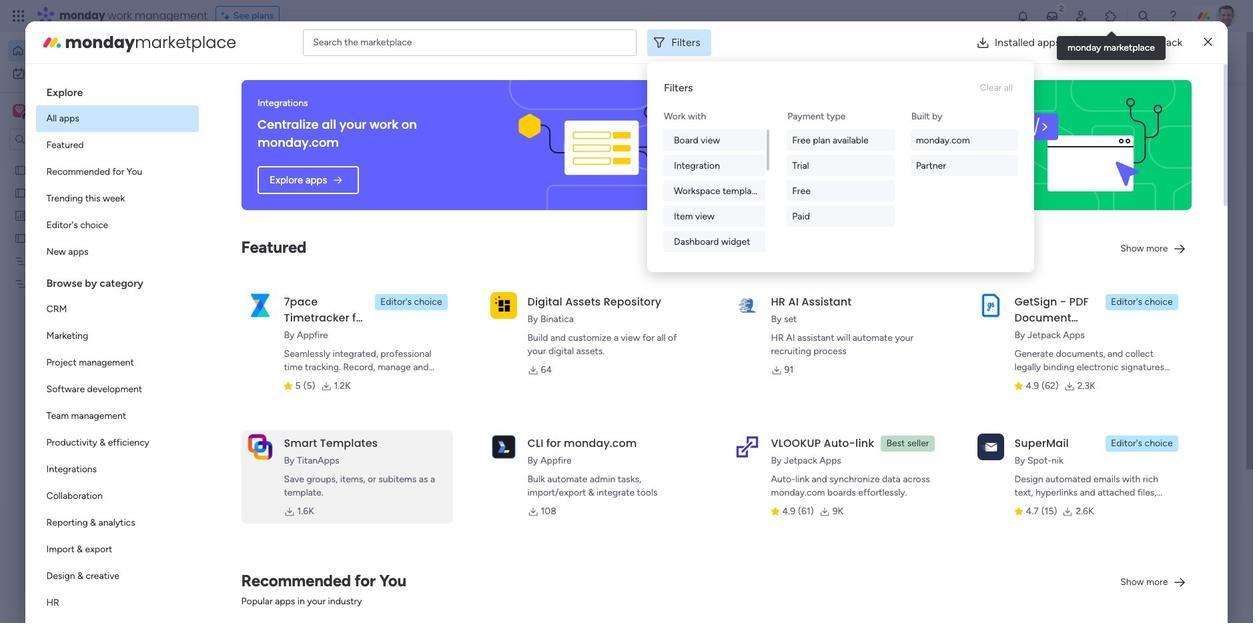 Task type: locate. For each thing, give the bounding box(es) containing it.
notifications image
[[1017, 9, 1030, 23]]

dapulse x slim image
[[1204, 34, 1212, 50]]

0 horizontal spatial public dashboard image
[[14, 209, 27, 222]]

update feed image
[[1046, 9, 1059, 23]]

quick search results list box
[[246, 125, 961, 465]]

0 vertical spatial check circle image
[[1013, 125, 1022, 135]]

1 banner logo image from the left
[[517, 80, 690, 210]]

circle o image
[[1013, 159, 1022, 169], [1013, 176, 1022, 186]]

0 vertical spatial circle o image
[[1013, 159, 1022, 169]]

0 vertical spatial heading
[[36, 75, 199, 105]]

heading
[[36, 75, 199, 105], [36, 266, 199, 296]]

1 vertical spatial heading
[[36, 266, 199, 296]]

1 horizontal spatial banner logo image
[[1003, 80, 1176, 210]]

search everything image
[[1137, 9, 1151, 23]]

check circle image
[[1013, 125, 1022, 135], [1013, 142, 1022, 152]]

banner logo image
[[517, 80, 690, 210], [1003, 80, 1176, 210]]

2 image
[[1056, 1, 1068, 16]]

monday marketplace image
[[1105, 9, 1118, 23]]

option
[[8, 40, 162, 61], [8, 63, 162, 84], [36, 105, 199, 132], [36, 132, 199, 159], [0, 158, 170, 161], [36, 159, 199, 186], [36, 186, 199, 212], [36, 212, 199, 239], [36, 239, 199, 266], [36, 296, 199, 323], [36, 323, 199, 350], [36, 350, 199, 376], [36, 376, 199, 403], [36, 403, 199, 430], [36, 430, 199, 457], [36, 457, 199, 483], [36, 483, 199, 510], [36, 510, 199, 537], [36, 537, 199, 563], [36, 563, 199, 590], [36, 590, 199, 617]]

1 vertical spatial circle o image
[[1013, 176, 1022, 186]]

see plans image
[[221, 9, 233, 23]]

help image
[[1167, 9, 1180, 23]]

public board image
[[14, 164, 27, 176], [14, 186, 27, 199], [14, 232, 27, 244], [263, 244, 278, 258]]

1 vertical spatial check circle image
[[1013, 142, 1022, 152]]

terry turtle image
[[278, 597, 304, 623]]

v2 user feedback image
[[1004, 50, 1014, 65]]

2 banner logo image from the left
[[1003, 80, 1176, 210]]

0 horizontal spatial banner logo image
[[517, 80, 690, 210]]

getting started element
[[993, 486, 1193, 540]]

1 vertical spatial public dashboard image
[[734, 244, 749, 258]]

0 vertical spatial public dashboard image
[[14, 209, 27, 222]]

select product image
[[12, 9, 25, 23]]

1 check circle image from the top
[[1013, 125, 1022, 135]]

public dashboard image
[[14, 209, 27, 222], [734, 244, 749, 258]]

list box
[[36, 75, 199, 623], [0, 156, 170, 475]]

close recently visited image
[[246, 109, 262, 125]]

component image
[[734, 265, 746, 277]]

1 circle o image from the top
[[1013, 159, 1022, 169]]

2 circle o image from the top
[[1013, 176, 1022, 186]]

app logo image
[[247, 292, 273, 319], [490, 292, 517, 319], [734, 292, 761, 319], [978, 292, 1004, 319], [247, 434, 273, 460], [490, 434, 517, 460], [734, 434, 761, 460], [978, 434, 1004, 460]]

add to favorites image
[[689, 244, 702, 257]]

dapulse x slim image
[[1173, 97, 1189, 113]]



Task type: vqa. For each thing, say whether or not it's contained in the screenshot.
section head inside the the Pro tier selected option
no



Task type: describe. For each thing, give the bounding box(es) containing it.
invite members image
[[1075, 9, 1089, 23]]

workspace image
[[13, 103, 26, 118]]

monday marketplace image
[[41, 32, 62, 53]]

2 check circle image from the top
[[1013, 142, 1022, 152]]

terry turtle image
[[1216, 5, 1238, 27]]

1 horizontal spatial public dashboard image
[[734, 244, 749, 258]]

1 heading from the top
[[36, 75, 199, 105]]

2 heading from the top
[[36, 266, 199, 296]]

workspace selection element
[[13, 103, 111, 120]]

templates image image
[[1005, 269, 1181, 361]]

component image
[[263, 428, 275, 440]]

v2 bolt switch image
[[1108, 50, 1116, 64]]

Search in workspace field
[[28, 132, 111, 147]]

workspace image
[[15, 103, 24, 118]]



